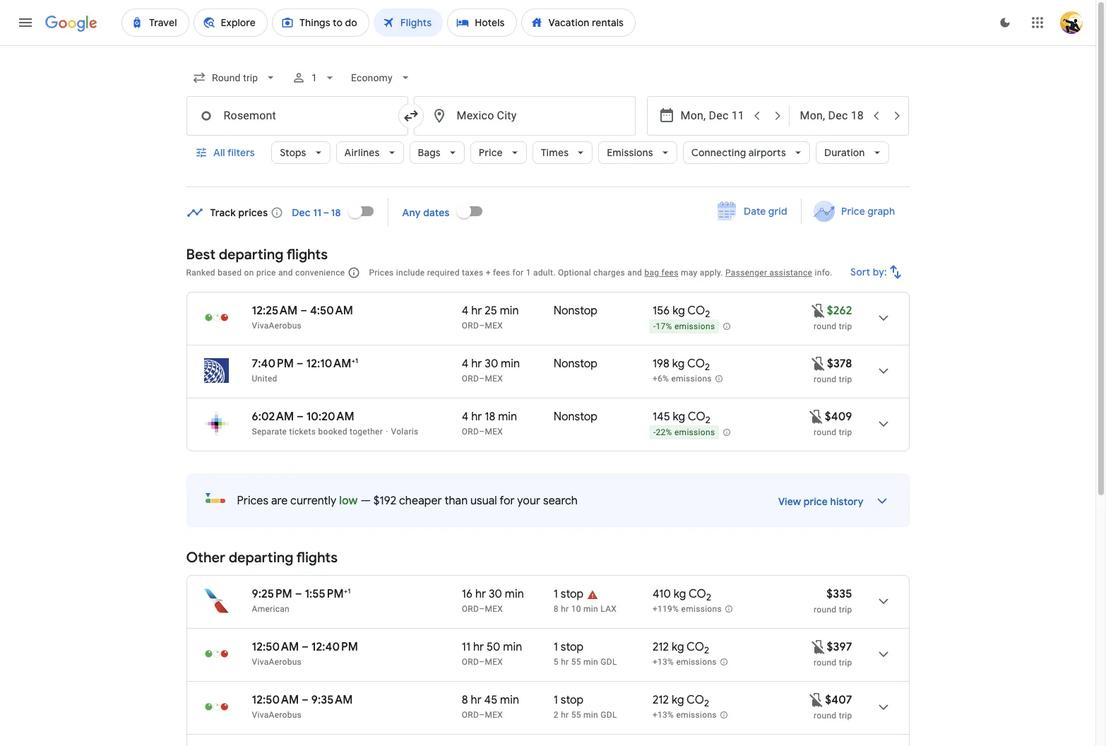 Task type: vqa. For each thing, say whether or not it's contained in the screenshot.
1st gdl
yes



Task type: locate. For each thing, give the bounding box(es) containing it.
based
[[218, 268, 242, 278]]

hr inside 4 hr 18 min ord – mex
[[471, 410, 482, 424]]

min inside 16 hr 30 min ord – mex
[[505, 587, 524, 601]]

8 down 1 stop
[[554, 604, 559, 614]]

-
[[654, 322, 656, 332], [654, 428, 656, 438]]

airlines
[[345, 146, 380, 159]]

passenger assistance button
[[726, 268, 813, 278]]

1 vertical spatial 1 stop flight. element
[[554, 640, 584, 657]]

separate tickets booked together. this trip includes tickets from multiple airlines. missed connections may be protected by kiwi.com.. element
[[252, 427, 383, 437]]

connecting
[[692, 146, 747, 159]]

hr for 16 hr 30 min
[[476, 587, 486, 601]]

30 for 16
[[489, 587, 502, 601]]

gdl for 8 hr 45 min
[[601, 710, 617, 720]]

vivaaerobus inside 12:50 am – 9:35 am vivaaerobus
[[252, 710, 302, 720]]

0 vertical spatial stop
[[561, 587, 584, 601]]

Arrival time: 1:55 PM on  Tuesday, December 12. text field
[[305, 587, 351, 601]]

30
[[485, 357, 498, 371], [489, 587, 502, 601]]

1 horizontal spatial and
[[628, 268, 643, 278]]

gdl up 1 stop 2 hr 55 min gdl on the right bottom of the page
[[601, 657, 617, 667]]

2 ord from the top
[[462, 374, 479, 384]]

– down 18
[[479, 427, 485, 437]]

1
[[312, 72, 317, 83], [526, 268, 531, 278], [355, 356, 358, 365], [348, 587, 351, 596], [554, 587, 558, 601], [554, 640, 558, 654], [554, 693, 558, 707]]

212 kg co 2 for $397
[[653, 640, 710, 657]]

2 mex from the top
[[485, 374, 503, 384]]

ord down total duration 8 hr 45 min. element at the bottom of the page
[[462, 710, 479, 720]]

3 1 stop flight. element from the top
[[554, 693, 584, 710]]

212 for 11 hr 50 min
[[653, 640, 669, 654]]

2 for $397
[[705, 645, 710, 657]]

main content
[[186, 194, 910, 746]]

hr inside 11 hr 50 min ord – mex
[[473, 640, 484, 654]]

2 trip from the top
[[839, 375, 853, 384]]

– down 'total duration 16 hr 30 min.' 'element'
[[479, 604, 485, 614]]

ord inside 4 hr 30 min ord – mex
[[462, 374, 479, 384]]

vivaaerobus down 12:25 am
[[252, 321, 302, 331]]

min down 4 hr 25 min ord – mex
[[501, 357, 520, 371]]

mex inside 11 hr 50 min ord – mex
[[485, 657, 503, 667]]

45
[[484, 693, 498, 707]]

1 vivaaerobus from the top
[[252, 321, 302, 331]]

156
[[653, 304, 670, 318]]

12:50 am down departure time: 12:50 am. text field
[[252, 693, 299, 707]]

price
[[479, 146, 503, 159], [842, 205, 866, 218]]

hr right 16
[[476, 587, 486, 601]]

55 right 5
[[571, 657, 581, 667]]

2 4 from the top
[[462, 357, 469, 371]]

0 horizontal spatial and
[[278, 268, 293, 278]]

ord down 16
[[462, 604, 479, 614]]

30 inside 16 hr 30 min ord – mex
[[489, 587, 502, 601]]

trip down $262 'text box'
[[839, 322, 853, 331]]

8
[[554, 604, 559, 614], [462, 693, 468, 707]]

total duration 16 hr 30 min. element
[[462, 587, 554, 604]]

5 round from the top
[[814, 658, 837, 668]]

3 mex from the top
[[485, 427, 503, 437]]

mex inside 4 hr 30 min ord – mex
[[485, 374, 503, 384]]

mex for 4 hr 30 min
[[485, 374, 503, 384]]

flights for other departing flights
[[297, 549, 338, 567]]

55 down layover (1 of 1) is a 5 hr 55 min layover at miguel hidalgo y costilla international airport in guadalajara. "element"
[[571, 710, 581, 720]]

2 vertical spatial 1 stop flight. element
[[554, 693, 584, 710]]

1 stop flight. element
[[554, 587, 584, 604], [554, 640, 584, 657], [554, 693, 584, 710]]

– inside 12:25 am – 4:50 am vivaaerobus
[[300, 304, 307, 318]]

nonstop for 4 hr 25 min
[[554, 304, 598, 318]]

min right 25
[[500, 304, 519, 318]]

1 vertical spatial +
[[352, 356, 355, 365]]

10
[[571, 604, 581, 614]]

0 vertical spatial nonstop flight. element
[[554, 304, 598, 320]]

mex down 45
[[485, 710, 503, 720]]

price graph
[[842, 205, 896, 218]]

hr right 11
[[473, 640, 484, 654]]

departing up on
[[219, 246, 284, 264]]

0 vertical spatial departing
[[219, 246, 284, 264]]

find the best price region
[[186, 194, 910, 235]]

1 212 from the top
[[653, 640, 669, 654]]

min inside 1 stop 5 hr 55 min gdl
[[584, 657, 599, 667]]

min inside 4 hr 18 min ord – mex
[[498, 410, 517, 424]]

this price for this flight doesn't include overhead bin access. if you need a carry-on bag, use the bags filter to update prices. image left flight details. leaves o'hare international airport at 12:50 am on monday, december 11 and arrives at mexico city international airport at 9:35 am on monday, december 11. image
[[809, 691, 826, 708]]

2 212 from the top
[[653, 693, 669, 707]]

ord inside 4 hr 25 min ord – mex
[[462, 321, 479, 331]]

1 55 from the top
[[571, 657, 581, 667]]

1 vertical spatial +13%
[[653, 710, 674, 720]]

change appearance image
[[989, 6, 1023, 40]]

emissions
[[607, 146, 653, 159]]

198
[[653, 357, 670, 371]]

stops button
[[271, 136, 330, 170]]

– inside the 9:25 pm – 1:55 pm + 1
[[295, 587, 302, 601]]

ord for 4 hr 18 min
[[462, 427, 479, 437]]

2 vertical spatial vivaaerobus
[[252, 710, 302, 720]]

co inside the 410 kg co 2
[[689, 587, 707, 601]]

None field
[[186, 65, 283, 90], [345, 65, 418, 90], [186, 65, 283, 90], [345, 65, 418, 90]]

1 12:50 am from the top
[[252, 640, 299, 654]]

1 4 from the top
[[462, 304, 469, 318]]

trip for $407
[[839, 711, 853, 721]]

+ up arrival time: 12:40 pm. text field
[[344, 587, 348, 596]]

flight details. leaves o'hare international airport at 12:25 am on monday, december 11 and arrives at mexico city international airport at 4:50 am on monday, december 11. image
[[867, 301, 901, 335]]

1 vertical spatial gdl
[[601, 710, 617, 720]]

1 vertical spatial price
[[804, 495, 828, 508]]

6 trip from the top
[[839, 711, 853, 721]]

gdl inside 1 stop 5 hr 55 min gdl
[[601, 657, 617, 667]]

stop for 1 stop 5 hr 55 min gdl
[[561, 640, 584, 654]]

+
[[486, 268, 491, 278], [352, 356, 355, 365], [344, 587, 348, 596]]

30 down 4 hr 25 min ord – mex
[[485, 357, 498, 371]]

co for $378
[[688, 357, 705, 371]]

and left bag in the top right of the page
[[628, 268, 643, 278]]

1 horizontal spatial fees
[[662, 268, 679, 278]]

round for $409
[[814, 428, 837, 437]]

kg inside 198 kg co 2
[[673, 357, 685, 371]]

mex down total duration 4 hr 30 min. element
[[485, 374, 503, 384]]

round inside $335 round trip
[[814, 605, 837, 615]]

other
[[186, 549, 225, 567]]

hr down layover (1 of 1) is a 5 hr 55 min layover at miguel hidalgo y costilla international airport in guadalajara. "element"
[[561, 710, 569, 720]]

min right 16
[[505, 587, 524, 601]]

this price for this flight doesn't include overhead bin access. if you need a carry-on bag, use the bags filter to update prices. image for $397
[[810, 638, 827, 655]]

2 nonstop from the top
[[554, 357, 598, 371]]

4 round from the top
[[814, 605, 837, 615]]

mex inside 16 hr 30 min ord – mex
[[485, 604, 503, 614]]

4
[[462, 304, 469, 318], [462, 357, 469, 371], [462, 410, 469, 424]]

1 +13% emissions from the top
[[653, 657, 717, 667]]

1 vertical spatial 212 kg co 2
[[653, 693, 710, 710]]

2 round trip from the top
[[814, 375, 853, 384]]

- down 145 in the right of the page
[[654, 428, 656, 438]]

$407
[[826, 693, 853, 707]]

min inside 8 hr 45 min ord – mex
[[500, 693, 519, 707]]

2 inside "145 kg co 2"
[[706, 414, 711, 426]]

kg for $397
[[672, 640, 684, 654]]

+ inside the 9:25 pm – 1:55 pm + 1
[[344, 587, 348, 596]]

0 horizontal spatial prices
[[237, 494, 269, 508]]

10:20 am
[[307, 410, 355, 424]]

flight details. leaves o'hare international airport at 12:50 am on monday, december 11 and arrives at mexico city international airport at 9:35 am on monday, december 11. image
[[867, 690, 901, 724]]

hr for 4 hr 30 min
[[471, 357, 482, 371]]

min inside 11 hr 50 min ord – mex
[[503, 640, 522, 654]]

co inside 156 kg co 2
[[688, 304, 706, 318]]

2 +13% emissions from the top
[[653, 710, 717, 720]]

round trip for $407
[[814, 711, 853, 721]]

hr for 11 hr 50 min
[[473, 640, 484, 654]]

1 vertical spatial 8
[[462, 693, 468, 707]]

0 horizontal spatial fees
[[493, 268, 510, 278]]

+13% down +119%
[[653, 657, 674, 667]]

round down $409 text box
[[814, 428, 837, 437]]

mex inside 4 hr 18 min ord – mex
[[485, 427, 503, 437]]

55 inside 1 stop 5 hr 55 min gdl
[[571, 657, 581, 667]]

bag fees button
[[645, 268, 679, 278]]

2 round from the top
[[814, 375, 837, 384]]

stop
[[561, 587, 584, 601], [561, 640, 584, 654], [561, 693, 584, 707]]

prices right learn more about ranking image
[[369, 268, 394, 278]]

ord inside 4 hr 18 min ord – mex
[[462, 427, 479, 437]]

stop for 1 stop 2 hr 55 min gdl
[[561, 693, 584, 707]]

+ right taxes on the top
[[486, 268, 491, 278]]

0 vertical spatial price
[[479, 146, 503, 159]]

12:50 am
[[252, 640, 299, 654], [252, 693, 299, 707]]

11
[[462, 640, 471, 654]]

gdl for 11 hr 50 min
[[601, 657, 617, 667]]

flights up convenience
[[287, 246, 328, 264]]

+ down 4:50 am text field
[[352, 356, 355, 365]]

0 vertical spatial flights
[[287, 246, 328, 264]]

2 horizontal spatial +
[[486, 268, 491, 278]]

price right "view"
[[804, 495, 828, 508]]

vivaaerobus inside 12:25 am – 4:50 am vivaaerobus
[[252, 321, 302, 331]]

1 vertical spatial -
[[654, 428, 656, 438]]

2 nonstop flight. element from the top
[[554, 357, 598, 373]]

min inside 1 stop 2 hr 55 min gdl
[[584, 710, 599, 720]]

0 vertical spatial 8
[[554, 604, 559, 614]]

round trip down $262 'text box'
[[814, 322, 853, 331]]

2 212 kg co 2 from the top
[[653, 693, 710, 710]]

2 stop from the top
[[561, 640, 584, 654]]

0 vertical spatial 12:50 am
[[252, 640, 299, 654]]

layover (1 of 1) is a 5 hr 55 min layover at miguel hidalgo y costilla international airport in guadalajara. element
[[554, 657, 646, 668]]

Arrival time: 12:10 AM on  Tuesday, December 12. text field
[[306, 356, 358, 371]]

trip down $409 text box
[[839, 428, 853, 437]]

nonstop
[[554, 304, 598, 318], [554, 357, 598, 371], [554, 410, 598, 424]]

ord for 16 hr 30 min
[[462, 604, 479, 614]]

stop up 10
[[561, 587, 584, 601]]

- for 156
[[654, 322, 656, 332]]

hr right 5
[[561, 657, 569, 667]]

0 vertical spatial -
[[654, 322, 656, 332]]

vivaaerobus down departure time: 12:50 am. text field
[[252, 657, 302, 667]]

– inside 16 hr 30 min ord – mex
[[479, 604, 485, 614]]

learn more about tracked prices image
[[271, 206, 284, 219]]

5 trip from the top
[[839, 658, 853, 668]]

7:40 pm – 12:10 am + 1
[[252, 356, 358, 371]]

$397
[[827, 640, 853, 654]]

2 vertical spatial nonstop flight. element
[[554, 410, 598, 426]]

– left arrival time: 12:40 pm. text field
[[302, 640, 309, 654]]

ord down total duration 4 hr 18 min. element
[[462, 427, 479, 437]]

ord for 4 hr 25 min
[[462, 321, 479, 331]]

kg for $378
[[673, 357, 685, 371]]

Departure time: 9:25 PM. text field
[[252, 587, 292, 601]]

3 4 from the top
[[462, 410, 469, 424]]

trip down $335
[[839, 605, 853, 615]]

5 mex from the top
[[485, 657, 503, 667]]

1 gdl from the top
[[601, 657, 617, 667]]

1 horizontal spatial price
[[842, 205, 866, 218]]

main menu image
[[17, 14, 34, 31]]

– up tickets
[[297, 410, 304, 424]]

ord inside 16 hr 30 min ord – mex
[[462, 604, 479, 614]]

price graph button
[[805, 199, 907, 224]]

ord inside 8 hr 45 min ord – mex
[[462, 710, 479, 720]]

round for $397
[[814, 658, 837, 668]]

kg
[[673, 304, 685, 318], [673, 357, 685, 371], [673, 410, 686, 424], [674, 587, 686, 601], [672, 640, 684, 654], [672, 693, 684, 707]]

departing up departure time: 9:25 pm. text field
[[229, 549, 294, 567]]

1 trip from the top
[[839, 322, 853, 331]]

2 vivaaerobus from the top
[[252, 657, 302, 667]]

1 vertical spatial 212
[[653, 693, 669, 707]]

30 inside 4 hr 30 min ord – mex
[[485, 357, 498, 371]]

2 vertical spatial 4
[[462, 410, 469, 424]]

this price for this flight doesn't include overhead bin access. if you need a carry-on bag, use the bags filter to update prices. image for $262
[[810, 302, 827, 319]]

0 vertical spatial gdl
[[601, 657, 617, 667]]

55 for 11 hr 50 min
[[571, 657, 581, 667]]

1 round from the top
[[814, 322, 837, 331]]

12:50 am inside '12:50 am – 12:40 pm vivaaerobus'
[[252, 640, 299, 654]]

1 mex from the top
[[485, 321, 503, 331]]

2 12:50 am from the top
[[252, 693, 299, 707]]

mex inside 8 hr 45 min ord – mex
[[485, 710, 503, 720]]

mex down 50
[[485, 657, 503, 667]]

0 horizontal spatial 8
[[462, 693, 468, 707]]

6 round from the top
[[814, 711, 837, 721]]

5 round trip from the top
[[814, 711, 853, 721]]

main content containing best departing flights
[[186, 194, 910, 746]]

1 vertical spatial nonstop
[[554, 357, 598, 371]]

trip down the $397
[[839, 658, 853, 668]]

min for 4 hr 30 min
[[501, 357, 520, 371]]

4 ord from the top
[[462, 604, 479, 614]]

262 US dollars text field
[[827, 304, 853, 318]]

1 horizontal spatial +
[[352, 356, 355, 365]]

mex for 4 hr 18 min
[[485, 427, 503, 437]]

198 kg co 2
[[653, 357, 710, 373]]

ord down total duration 4 hr 30 min. element
[[462, 374, 479, 384]]

3 vivaaerobus from the top
[[252, 710, 302, 720]]

2 inside 156 kg co 2
[[706, 308, 711, 320]]

gdl
[[601, 657, 617, 667], [601, 710, 617, 720]]

trip
[[839, 322, 853, 331], [839, 375, 853, 384], [839, 428, 853, 437], [839, 605, 853, 615], [839, 658, 853, 668], [839, 711, 853, 721]]

– down 45
[[479, 710, 485, 720]]

1 stop from the top
[[561, 587, 584, 601]]

1 212 kg co 2 from the top
[[653, 640, 710, 657]]

hr
[[471, 304, 482, 318], [471, 357, 482, 371], [471, 410, 482, 424], [476, 587, 486, 601], [561, 604, 569, 614], [473, 640, 484, 654], [561, 657, 569, 667], [471, 693, 482, 707], [561, 710, 569, 720]]

2 for $262
[[706, 308, 711, 320]]

this price for this flight doesn't include overhead bin access. if you need a carry-on bag, use the bags filter to update prices. image left flight details. leaves o'hare international airport at 6:02 am on monday, december 11 and arrives at mexico city international airport at 10:20 am on monday, december 11. icon
[[808, 408, 825, 425]]

1 vertical spatial nonstop flight. element
[[554, 357, 598, 373]]

2 for $409
[[706, 414, 711, 426]]

min right 5
[[584, 657, 599, 667]]

kg inside the 410 kg co 2
[[674, 587, 686, 601]]

for left "your"
[[500, 494, 515, 508]]

212 kg co 2 for $407
[[653, 693, 710, 710]]

3 nonstop flight. element from the top
[[554, 410, 598, 426]]

departing for other
[[229, 549, 294, 567]]

emissions for 8 hr 45 min
[[677, 710, 717, 720]]

1 vertical spatial vivaaerobus
[[252, 657, 302, 667]]

prices left are
[[237, 494, 269, 508]]

2 vertical spatial nonstop
[[554, 410, 598, 424]]

all filters
[[213, 146, 255, 159]]

ord down total duration 4 hr 25 min. element
[[462, 321, 479, 331]]

2 inside 198 kg co 2
[[705, 361, 710, 373]]

vivaaerobus inside '12:50 am – 12:40 pm vivaaerobus'
[[252, 657, 302, 667]]

fees right taxes on the top
[[493, 268, 510, 278]]

1 horizontal spatial prices
[[369, 268, 394, 278]]

stop inside 1 stop 5 hr 55 min gdl
[[561, 640, 584, 654]]

1 vertical spatial this price for this flight doesn't include overhead bin access. if you need a carry-on bag, use the bags filter to update prices. image
[[810, 638, 827, 655]]

5
[[554, 657, 559, 667]]

round trip down the $407
[[814, 711, 853, 721]]

gdl inside 1 stop 2 hr 55 min gdl
[[601, 710, 617, 720]]

this price for this flight doesn't include overhead bin access. if you need a carry-on bag, use the bags filter to update prices. image for $409
[[808, 408, 825, 425]]

1 vertical spatial price
[[842, 205, 866, 218]]

2 vertical spatial stop
[[561, 693, 584, 707]]

+13% emissions
[[653, 657, 717, 667], [653, 710, 717, 720]]

for left adult.
[[513, 268, 524, 278]]

1 inside popup button
[[312, 72, 317, 83]]

1 vertical spatial prices
[[237, 494, 269, 508]]

– down total duration 11 hr 50 min. element
[[479, 657, 485, 667]]

0 vertical spatial nonstop
[[554, 304, 598, 318]]

bag
[[645, 268, 660, 278]]

assistance
[[770, 268, 813, 278]]

vivaaerobus down departure time: 12:50 am. text box
[[252, 710, 302, 720]]

1 vertical spatial 4
[[462, 357, 469, 371]]

2 gdl from the top
[[601, 710, 617, 720]]

30 right 16
[[489, 587, 502, 601]]

this price for this flight doesn't include overhead bin access. if you need a carry-on bag, use the bags filter to update prices. image down assistance
[[810, 302, 827, 319]]

price right on
[[256, 268, 276, 278]]

hr left 25
[[471, 304, 482, 318]]

mex down 18
[[485, 427, 503, 437]]

0 horizontal spatial price
[[256, 268, 276, 278]]

212 for 8 hr 45 min
[[653, 693, 669, 707]]

0 vertical spatial +13% emissions
[[653, 657, 717, 667]]

2 1 stop flight. element from the top
[[554, 640, 584, 657]]

round trip for $409
[[814, 428, 853, 437]]

6 mex from the top
[[485, 710, 503, 720]]

and down best departing flights
[[278, 268, 293, 278]]

mex down 25
[[485, 321, 503, 331]]

– down total duration 4 hr 30 min. element
[[479, 374, 485, 384]]

1 vertical spatial this price for this flight doesn't include overhead bin access. if you need a carry-on bag, use the bags filter to update prices. image
[[808, 408, 825, 425]]

407 US dollars text field
[[826, 693, 853, 707]]

1 vertical spatial +13% emissions
[[653, 710, 717, 720]]

- for 145
[[654, 428, 656, 438]]

2 for $407
[[705, 698, 710, 710]]

4 inside 4 hr 25 min ord – mex
[[462, 304, 469, 318]]

17%
[[656, 322, 673, 332]]

4 down 4 hr 25 min ord – mex
[[462, 357, 469, 371]]

co inside "145 kg co 2"
[[688, 410, 706, 424]]

– inside 12:50 am – 9:35 am vivaaerobus
[[302, 693, 309, 707]]

vivaaerobus
[[252, 321, 302, 331], [252, 657, 302, 667], [252, 710, 302, 720]]

price for price
[[479, 146, 503, 159]]

stop inside 1 stop 2 hr 55 min gdl
[[561, 693, 584, 707]]

ord for 8 hr 45 min
[[462, 710, 479, 720]]

2 55 from the top
[[571, 710, 581, 720]]

this price for this flight doesn't include overhead bin access. if you need a carry-on bag, use the bags filter to update prices. image down '$262' at the right of page
[[810, 355, 827, 372]]

2 vertical spatial this price for this flight doesn't include overhead bin access. if you need a carry-on bag, use the bags filter to update prices. image
[[809, 691, 826, 708]]

hr down 4 hr 25 min ord – mex
[[471, 357, 482, 371]]

None search field
[[186, 61, 910, 187]]

4 left 25
[[462, 304, 469, 318]]

price left graph
[[842, 205, 866, 218]]

55 for 8 hr 45 min
[[571, 710, 581, 720]]

price inside popup button
[[479, 146, 503, 159]]

this price for this flight doesn't include overhead bin access. if you need a carry-on bag, use the bags filter to update prices. image
[[810, 302, 827, 319], [810, 638, 827, 655], [809, 691, 826, 708]]

397 US dollars text field
[[827, 640, 853, 654]]

0 horizontal spatial +
[[344, 587, 348, 596]]

+13%
[[653, 657, 674, 667], [653, 710, 674, 720]]

round trip down 378 us dollars text box
[[814, 375, 853, 384]]

trip for $262
[[839, 322, 853, 331]]

4 hr 25 min ord – mex
[[462, 304, 519, 331]]

– down 25
[[479, 321, 485, 331]]

nonstop for 4 hr 30 min
[[554, 357, 598, 371]]

airlines button
[[336, 136, 404, 170]]

1 vertical spatial stop
[[561, 640, 584, 654]]

6 ord from the top
[[462, 710, 479, 720]]

co for $262
[[688, 304, 706, 318]]

min right 18
[[498, 410, 517, 424]]

0 vertical spatial 212
[[653, 640, 669, 654]]

0 vertical spatial prices
[[369, 268, 394, 278]]

round trip
[[814, 322, 853, 331], [814, 375, 853, 384], [814, 428, 853, 437], [814, 658, 853, 668], [814, 711, 853, 721]]

kg inside "145 kg co 2"
[[673, 410, 686, 424]]

4 inside 4 hr 30 min ord – mex
[[462, 357, 469, 371]]

9:35 am
[[311, 693, 353, 707]]

$335
[[827, 587, 853, 601]]

history
[[831, 495, 864, 508]]

round down 335 us dollars text field
[[814, 605, 837, 615]]

learn more about ranking image
[[348, 266, 361, 279]]

4 trip from the top
[[839, 605, 853, 615]]

3 round trip from the top
[[814, 428, 853, 437]]

Departure time: 12:50 AM. text field
[[252, 693, 299, 707]]

1 vertical spatial 30
[[489, 587, 502, 601]]

trip down 378 us dollars text box
[[839, 375, 853, 384]]

price right bags popup button
[[479, 146, 503, 159]]

4 mex from the top
[[485, 604, 503, 614]]

5 ord from the top
[[462, 657, 479, 667]]

1 nonstop from the top
[[554, 304, 598, 318]]

Departure text field
[[681, 97, 746, 135]]

mex down 'total duration 16 hr 30 min.' 'element'
[[485, 604, 503, 614]]

1 round trip from the top
[[814, 322, 853, 331]]

min inside 4 hr 25 min ord – mex
[[500, 304, 519, 318]]

for
[[513, 268, 524, 278], [500, 494, 515, 508]]

round trip for $378
[[814, 375, 853, 384]]

hr inside 4 hr 30 min ord – mex
[[471, 357, 482, 371]]

3 stop from the top
[[561, 693, 584, 707]]

round down 378 us dollars text box
[[814, 375, 837, 384]]

view price history image
[[865, 484, 899, 518]]

12:50 am for 9:35 am
[[252, 693, 299, 707]]

co
[[688, 304, 706, 318], [688, 357, 705, 371], [688, 410, 706, 424], [689, 587, 707, 601], [687, 640, 705, 654], [687, 693, 705, 707]]

ord inside 11 hr 50 min ord – mex
[[462, 657, 479, 667]]

3 round from the top
[[814, 428, 837, 437]]

0 vertical spatial this price for this flight doesn't include overhead bin access. if you need a carry-on bag, use the bags filter to update prices. image
[[810, 355, 827, 372]]

12:50 am inside 12:50 am – 9:35 am vivaaerobus
[[252, 693, 299, 707]]

trip down the $407
[[839, 711, 853, 721]]

kg inside 156 kg co 2
[[673, 304, 685, 318]]

2 fees from the left
[[662, 268, 679, 278]]

0 vertical spatial 1 stop flight. element
[[554, 587, 584, 604]]

min right 45
[[500, 693, 519, 707]]

0 vertical spatial 4
[[462, 304, 469, 318]]

by:
[[873, 266, 887, 278]]

2 inside the 410 kg co 2
[[707, 592, 712, 604]]

trip for $378
[[839, 375, 853, 384]]

– right departure time: 7:40 pm. text field at top left
[[297, 357, 304, 371]]

2 vertical spatial +
[[344, 587, 348, 596]]

ord down 11
[[462, 657, 479, 667]]

0 vertical spatial 212 kg co 2
[[653, 640, 710, 657]]

8 left 45
[[462, 693, 468, 707]]

mex for 16 hr 30 min
[[485, 604, 503, 614]]

hr left 18
[[471, 410, 482, 424]]

8 inside 8 hr 45 min ord – mex
[[462, 693, 468, 707]]

1 inside 1 stop 2 hr 55 min gdl
[[554, 693, 558, 707]]

times
[[541, 146, 569, 159]]

leaves o'hare international airport at 6:02 am on monday, december 11 and arrives at mexico city international airport at 10:20 am on monday, december 11. element
[[252, 410, 355, 424]]

0 vertical spatial 30
[[485, 357, 498, 371]]

price for price graph
[[842, 205, 866, 218]]

min for 4 hr 25 min
[[500, 304, 519, 318]]

1 stop flight. element up 10
[[554, 587, 584, 604]]

1 stop 5 hr 55 min gdl
[[554, 640, 617, 667]]

round down $262 'text box'
[[814, 322, 837, 331]]

hr inside 16 hr 30 min ord – mex
[[476, 587, 486, 601]]

round down the $407
[[814, 711, 837, 721]]

1 - from the top
[[654, 322, 656, 332]]

– inside 4 hr 30 min ord – mex
[[479, 374, 485, 384]]

best departing flights
[[186, 246, 328, 264]]

55 inside 1 stop 2 hr 55 min gdl
[[571, 710, 581, 720]]

round for $407
[[814, 711, 837, 721]]

+13% right layover (1 of 1) is a 2 hr 55 min layover at miguel hidalgo y costilla international airport in guadalajara. 'element'
[[653, 710, 674, 720]]

2 - from the top
[[654, 428, 656, 438]]

12:50 am down "american"
[[252, 640, 299, 654]]

+ inside 7:40 pm – 12:10 am + 1
[[352, 356, 355, 365]]

0 vertical spatial +
[[486, 268, 491, 278]]

filters
[[227, 146, 255, 159]]

hr inside 4 hr 25 min ord – mex
[[471, 304, 482, 318]]

0 vertical spatial +13%
[[653, 657, 674, 667]]

tickets
[[289, 427, 316, 437]]

None text field
[[186, 96, 408, 136], [414, 96, 636, 136], [186, 96, 408, 136], [414, 96, 636, 136]]

1 stop flight. element up 5
[[554, 640, 584, 657]]

any dates
[[403, 206, 450, 219]]

this price for this flight doesn't include overhead bin access. if you need a carry-on bag, use the bags filter to update prices. image
[[810, 355, 827, 372], [808, 408, 825, 425]]

2 +13% from the top
[[653, 710, 674, 720]]

min down layover (1 of 1) is a 5 hr 55 min layover at miguel hidalgo y costilla international airport in guadalajara. "element"
[[584, 710, 599, 720]]

emissions
[[675, 322, 715, 332], [672, 374, 712, 384], [675, 428, 715, 438], [682, 604, 722, 614], [677, 657, 717, 667], [677, 710, 717, 720]]

– left 4:50 am text field
[[300, 304, 307, 318]]

price inside 'button'
[[842, 205, 866, 218]]

mex inside 4 hr 25 min ord – mex
[[485, 321, 503, 331]]

3 ord from the top
[[462, 427, 479, 437]]

1 +13% from the top
[[653, 657, 674, 667]]

kg for $407
[[672, 693, 684, 707]]

hr left 10
[[561, 604, 569, 614]]

4 round trip from the top
[[814, 658, 853, 668]]

ord for 4 hr 30 min
[[462, 374, 479, 384]]

hr left 45
[[471, 693, 482, 707]]

1 stop flight. element down 5
[[554, 693, 584, 710]]

hr inside 8 hr 45 min ord – mex
[[471, 693, 482, 707]]

co inside 198 kg co 2
[[688, 357, 705, 371]]

departing for best
[[219, 246, 284, 264]]

1 vertical spatial 55
[[571, 710, 581, 720]]

0 vertical spatial this price for this flight doesn't include overhead bin access. if you need a carry-on bag, use the bags filter to update prices. image
[[810, 302, 827, 319]]

378 US dollars text field
[[827, 357, 853, 371]]

flights up 1:55 pm
[[297, 549, 338, 567]]

1 horizontal spatial price
[[804, 495, 828, 508]]

1 vertical spatial 12:50 am
[[252, 693, 299, 707]]

1 stop flight. element for 11 hr 50 min
[[554, 640, 584, 657]]

1 vertical spatial departing
[[229, 549, 294, 567]]

0 horizontal spatial price
[[479, 146, 503, 159]]

other departing flights
[[186, 549, 338, 567]]

3 nonstop from the top
[[554, 410, 598, 424]]

1 ord from the top
[[462, 321, 479, 331]]

4 left 18
[[462, 410, 469, 424]]

1 vertical spatial flights
[[297, 549, 338, 567]]

connecting airports button
[[683, 136, 811, 170]]

4:50 am
[[310, 304, 353, 318]]

0 vertical spatial 55
[[571, 657, 581, 667]]

this price for this flight doesn't include overhead bin access. if you need a carry-on bag, use the bags filter to update prices. image for $378
[[810, 355, 827, 372]]

3 trip from the top
[[839, 428, 853, 437]]

1 nonstop flight. element from the top
[[554, 304, 598, 320]]

30 for 4
[[485, 357, 498, 371]]

round trip down $409 text box
[[814, 428, 853, 437]]

airports
[[749, 146, 786, 159]]

total duration 4 hr 25 min. element
[[462, 304, 554, 320]]

co for $397
[[687, 640, 705, 654]]

round for $262
[[814, 322, 837, 331]]

0 vertical spatial vivaaerobus
[[252, 321, 302, 331]]

$378
[[827, 357, 853, 371]]

4 inside 4 hr 18 min ord – mex
[[462, 410, 469, 424]]

+ for 4
[[352, 356, 355, 365]]

nonstop flight. element
[[554, 304, 598, 320], [554, 357, 598, 373], [554, 410, 598, 426]]

1 horizontal spatial 8
[[554, 604, 559, 614]]

fees right bag in the top right of the page
[[662, 268, 679, 278]]

duration button
[[816, 136, 889, 170]]

0 vertical spatial price
[[256, 268, 276, 278]]

min inside 4 hr 30 min ord – mex
[[501, 357, 520, 371]]

– left 9:35 am on the left bottom of page
[[302, 693, 309, 707]]



Task type: describe. For each thing, give the bounding box(es) containing it.
leaves o'hare international airport at 7:40 pm on monday, december 11 and arrives at mexico city international airport at 12:10 am on tuesday, december 12. element
[[252, 356, 358, 371]]

2 for $378
[[705, 361, 710, 373]]

ranked based on price and convenience
[[186, 268, 345, 278]]

round trip for $262
[[814, 322, 853, 331]]

1 vertical spatial for
[[500, 494, 515, 508]]

prices for prices are currently low — $192 cheaper than usual for your search
[[237, 494, 269, 508]]

total duration 11 hr 50 min. element
[[462, 640, 554, 657]]

separate tickets booked together
[[252, 427, 383, 437]]

taxes
[[462, 268, 484, 278]]

– inside 7:40 pm – 12:10 am + 1
[[297, 357, 304, 371]]

bags
[[418, 146, 441, 159]]

total duration 4 hr 30 min. element
[[462, 357, 554, 373]]

together
[[350, 427, 383, 437]]

ranked
[[186, 268, 215, 278]]

+119%
[[653, 604, 679, 614]]

nonstop flight. element for 4 hr 18 min
[[554, 410, 598, 426]]

mex for 4 hr 25 min
[[485, 321, 503, 331]]

track prices
[[210, 206, 268, 219]]

9:25 pm – 1:55 pm + 1
[[252, 587, 351, 601]]

prices for prices include required taxes + fees for 1 adult. optional charges and bag fees may apply. passenger assistance
[[369, 268, 394, 278]]

leaves o'hare international airport at 12:50 am on monday, december 11 and arrives at mexico city international airport at 12:40 pm on monday, december 11. element
[[252, 640, 358, 654]]

Departure time: 12:50 AM. text field
[[252, 640, 299, 654]]

Arrival time: 4:50 AM. text field
[[310, 304, 353, 318]]

mex for 11 hr 50 min
[[485, 657, 503, 667]]

your
[[518, 494, 541, 508]]

12:10 am
[[306, 357, 352, 371]]

1 fees from the left
[[493, 268, 510, 278]]

round for $378
[[814, 375, 837, 384]]

1 stop 2 hr 55 min gdl
[[554, 693, 617, 720]]

leaves o'hare international airport at 12:50 am on monday, december 11 and arrives at mexico city international airport at 9:35 am on monday, december 11. element
[[252, 693, 353, 707]]

vivaaerobus for 9:35 am
[[252, 710, 302, 720]]

booked
[[318, 427, 348, 437]]

leaves o'hare international airport at 12:25 am on monday, december 11 and arrives at mexico city international airport at 4:50 am on monday, december 11. element
[[252, 304, 353, 318]]

+6% emissions
[[653, 374, 712, 384]]

kg for $262
[[673, 304, 685, 318]]

low
[[339, 494, 358, 508]]

6:02 am
[[252, 410, 294, 424]]

trip for $409
[[839, 428, 853, 437]]

layover (1 of 1) is a 2 hr 55 min layover at miguel hidalgo y costilla international airport in guadalajara. element
[[554, 710, 646, 721]]

prices include required taxes + fees for 1 adult. optional charges and bag fees may apply. passenger assistance
[[369, 268, 813, 278]]

1 1 stop flight. element from the top
[[554, 587, 584, 604]]

1 inside 7:40 pm – 12:10 am + 1
[[355, 356, 358, 365]]

apply.
[[700, 268, 723, 278]]

kg for $409
[[673, 410, 686, 424]]

view
[[779, 495, 802, 508]]

8 for 10
[[554, 604, 559, 614]]

7:40 pm
[[252, 357, 294, 371]]

12:25 am – 4:50 am vivaaerobus
[[252, 304, 353, 331]]

hr for 4 hr 25 min
[[471, 304, 482, 318]]

8 hr 10 min lax
[[554, 604, 617, 614]]

– inside 11 hr 50 min ord – mex
[[479, 657, 485, 667]]

-17% emissions
[[654, 322, 715, 332]]

min for 4 hr 18 min
[[498, 410, 517, 424]]

Return text field
[[800, 97, 865, 135]]

8 for 45
[[462, 693, 468, 707]]

16
[[462, 587, 473, 601]]

12:50 am – 9:35 am vivaaerobus
[[252, 693, 353, 720]]

vivaaerobus for 4:50 am
[[252, 321, 302, 331]]

– inside 8 hr 45 min ord – mex
[[479, 710, 485, 720]]

min for 11 hr 50 min
[[503, 640, 522, 654]]

4 for 4 hr 30 min
[[462, 357, 469, 371]]

1:55 pm
[[305, 587, 344, 601]]

swap origin and destination. image
[[402, 107, 419, 124]]

—
[[361, 494, 371, 508]]

separate
[[252, 427, 287, 437]]

18
[[485, 410, 496, 424]]

1 stop flight. element for 8 hr 45 min
[[554, 693, 584, 710]]

16 hr 30 min ord – mex
[[462, 587, 524, 614]]

any
[[403, 206, 421, 219]]

connecting airports
[[692, 146, 786, 159]]

are
[[271, 494, 288, 508]]

convenience
[[295, 268, 345, 278]]

$192
[[374, 494, 397, 508]]

12:50 am for 12:40 pm
[[252, 640, 299, 654]]

emissions for 4 hr 30 min
[[672, 374, 712, 384]]

charges
[[594, 268, 625, 278]]

min for 16 hr 30 min
[[505, 587, 524, 601]]

335 US dollars text field
[[827, 587, 853, 601]]

Arrival time: 10:20 AM. text field
[[307, 410, 355, 424]]

flight details. leaves o'hare international airport at 12:50 am on monday, december 11 and arrives at mexico city international airport at 12:40 pm on monday, december 11. image
[[867, 637, 901, 671]]

4 hr 18 min ord – mex
[[462, 410, 517, 437]]

stops
[[280, 146, 306, 159]]

22%
[[656, 428, 673, 438]]

none search field containing all filters
[[186, 61, 910, 187]]

loading results progress bar
[[0, 45, 1096, 48]]

145
[[653, 410, 670, 424]]

nonstop for 4 hr 18 min
[[554, 410, 598, 424]]

Arrival time: 12:40 PM. text field
[[311, 640, 358, 654]]

nonstop flight. element for 4 hr 25 min
[[554, 304, 598, 320]]

total duration 4 hr 18 min. element
[[462, 410, 554, 426]]

all filters button
[[186, 136, 266, 170]]

flight details. leaves o'hare international airport at 9:25 pm on monday, december 11 and arrives at mexico city international airport at 1:55 pm on tuesday, december 12. image
[[867, 584, 901, 618]]

min right 10
[[584, 604, 599, 614]]

Arrival time: 9:35 AM. text field
[[311, 693, 353, 707]]

layover (1 of 1) is a 8 hr 10 min overnight layover at los angeles international airport in los angeles. element
[[554, 604, 646, 615]]

hr inside 1 stop 5 hr 55 min gdl
[[561, 657, 569, 667]]

cheaper
[[399, 494, 442, 508]]

1 and from the left
[[278, 268, 293, 278]]

flights for best departing flights
[[287, 246, 328, 264]]

passenger
[[726, 268, 768, 278]]

united
[[252, 374, 277, 384]]

may
[[681, 268, 698, 278]]

emissions button
[[599, 136, 677, 170]]

search
[[543, 494, 578, 508]]

2 and from the left
[[628, 268, 643, 278]]

0 vertical spatial for
[[513, 268, 524, 278]]

2 inside 1 stop 2 hr 55 min gdl
[[554, 710, 559, 720]]

+13% for 8 hr 45 min
[[653, 710, 674, 720]]

sort by:
[[851, 266, 887, 278]]

this price for this flight doesn't include overhead bin access. if you need a carry-on bag, use the bags filter to update prices. image for $407
[[809, 691, 826, 708]]

flight details. leaves o'hare international airport at 6:02 am on monday, december 11 and arrives at mexico city international airport at 10:20 am on monday, december 11. image
[[867, 407, 901, 441]]

Departure time: 7:40 PM. text field
[[252, 357, 294, 371]]

than
[[445, 494, 468, 508]]

prices
[[239, 206, 268, 219]]

currently
[[291, 494, 337, 508]]

date
[[744, 205, 766, 218]]

grid
[[769, 205, 787, 218]]

vivaaerobus for 12:40 pm
[[252, 657, 302, 667]]

best
[[186, 246, 216, 264]]

– inside '12:50 am – 12:40 pm vivaaerobus'
[[302, 640, 309, 654]]

mex for 8 hr 45 min
[[485, 710, 503, 720]]

9:25 pm
[[252, 587, 292, 601]]

co for $407
[[687, 693, 705, 707]]

stop for 1 stop
[[561, 587, 584, 601]]

bags button
[[410, 136, 465, 170]]

Departure time: 12:25 AM. text field
[[252, 304, 298, 318]]

times button
[[533, 136, 593, 170]]

25
[[485, 304, 497, 318]]

1 inside the 9:25 pm – 1:55 pm + 1
[[348, 587, 351, 596]]

price button
[[471, 136, 527, 170]]

$409
[[825, 410, 853, 424]]

date grid button
[[707, 199, 799, 224]]

11 – 18
[[313, 206, 341, 219]]

1 inside 1 stop 5 hr 55 min gdl
[[554, 640, 558, 654]]

leaves o'hare international airport at 9:25 pm on monday, december 11 and arrives at mexico city international airport at 1:55 pm on tuesday, december 12. element
[[252, 587, 351, 601]]

410
[[653, 587, 671, 601]]

11 hr 50 min ord – mex
[[462, 640, 522, 667]]

+13% emissions for $397
[[653, 657, 717, 667]]

emissions for 16 hr 30 min
[[682, 604, 722, 614]]

+119% emissions
[[653, 604, 722, 614]]

total duration 8 hr 45 min. element
[[462, 693, 554, 710]]

sort by: button
[[845, 255, 910, 289]]

emissions for 11 hr 50 min
[[677, 657, 717, 667]]

+13% emissions for $407
[[653, 710, 717, 720]]

hr inside 1 stop 2 hr 55 min gdl
[[561, 710, 569, 720]]

$335 round trip
[[814, 587, 853, 615]]

on
[[244, 268, 254, 278]]

duration
[[825, 146, 865, 159]]

round trip for $397
[[814, 658, 853, 668]]

flight details. leaves o'hare international airport at 7:40 pm on monday, december 11 and arrives at mexico city international airport at 12:10 am on tuesday, december 12. image
[[867, 354, 901, 388]]

12:25 am
[[252, 304, 298, 318]]

145 kg co 2
[[653, 410, 711, 426]]

– inside 4 hr 18 min ord – mex
[[479, 427, 485, 437]]

409 US dollars text field
[[825, 410, 853, 424]]

min for 8 hr 45 min
[[500, 693, 519, 707]]

+6%
[[653, 374, 669, 384]]

Departure time: 6:02 AM. text field
[[252, 410, 294, 424]]

nonstop flight. element for 4 hr 30 min
[[554, 357, 598, 373]]

trip inside $335 round trip
[[839, 605, 853, 615]]

4 for 4 hr 25 min
[[462, 304, 469, 318]]

– inside 4 hr 25 min ord – mex
[[479, 321, 485, 331]]

+ for 16
[[344, 587, 348, 596]]

trip for $397
[[839, 658, 853, 668]]

dec 11 – 18
[[292, 206, 341, 219]]

view price history
[[779, 495, 864, 508]]

+13% for 11 hr 50 min
[[653, 657, 674, 667]]

american
[[252, 604, 290, 614]]

volaris
[[391, 427, 419, 437]]

8 hr 45 min ord – mex
[[462, 693, 519, 720]]

1 stop
[[554, 587, 584, 601]]

4 for 4 hr 18 min
[[462, 410, 469, 424]]

ord for 11 hr 50 min
[[462, 657, 479, 667]]

co for $409
[[688, 410, 706, 424]]



